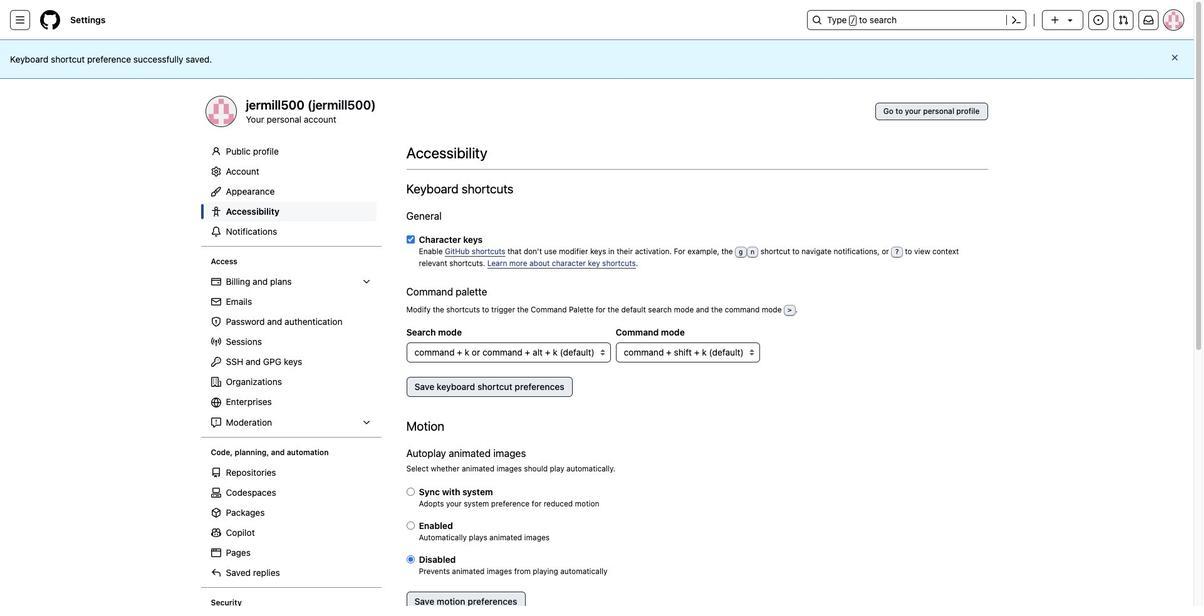 Task type: locate. For each thing, give the bounding box(es) containing it.
dismiss this message image
[[1170, 53, 1180, 63]]

key image
[[211, 357, 221, 367]]

issue opened image
[[1093, 15, 1103, 25]]

reply image
[[211, 568, 221, 578]]

codespaces image
[[211, 488, 221, 498]]

None checkbox
[[406, 236, 414, 244]]

broadcast image
[[211, 337, 221, 347]]

None radio
[[406, 522, 414, 530], [406, 556, 414, 564], [406, 522, 414, 530], [406, 556, 414, 564]]

paintbrush image
[[211, 187, 221, 197]]

None radio
[[406, 488, 414, 496]]

1 vertical spatial list
[[206, 463, 376, 583]]

alert
[[10, 53, 1184, 66]]

organization image
[[211, 377, 221, 387]]

mail image
[[211, 297, 221, 307]]

triangle down image
[[1065, 15, 1075, 25]]

2 list from the top
[[206, 463, 376, 583]]

@jermill500 image
[[206, 96, 236, 127]]

0 vertical spatial list
[[206, 272, 376, 433]]

notifications image
[[1144, 15, 1154, 25]]

list
[[206, 272, 376, 433], [206, 463, 376, 583]]

homepage image
[[40, 10, 60, 30]]



Task type: describe. For each thing, give the bounding box(es) containing it.
git pull request image
[[1118, 15, 1128, 25]]

browser image
[[211, 548, 221, 558]]

copilot image
[[211, 528, 221, 538]]

bell image
[[211, 227, 221, 237]]

globe image
[[211, 398, 221, 408]]

package image
[[211, 508, 221, 518]]

accessibility image
[[211, 207, 221, 217]]

shield lock image
[[211, 317, 221, 327]]

repo image
[[211, 468, 221, 478]]

person image
[[211, 147, 221, 157]]

gear image
[[211, 167, 221, 177]]

plus image
[[1050, 15, 1060, 25]]

command palette image
[[1011, 15, 1021, 25]]

1 list from the top
[[206, 272, 376, 433]]



Task type: vqa. For each thing, say whether or not it's contained in the screenshot.
Try the GitHub flow element
no



